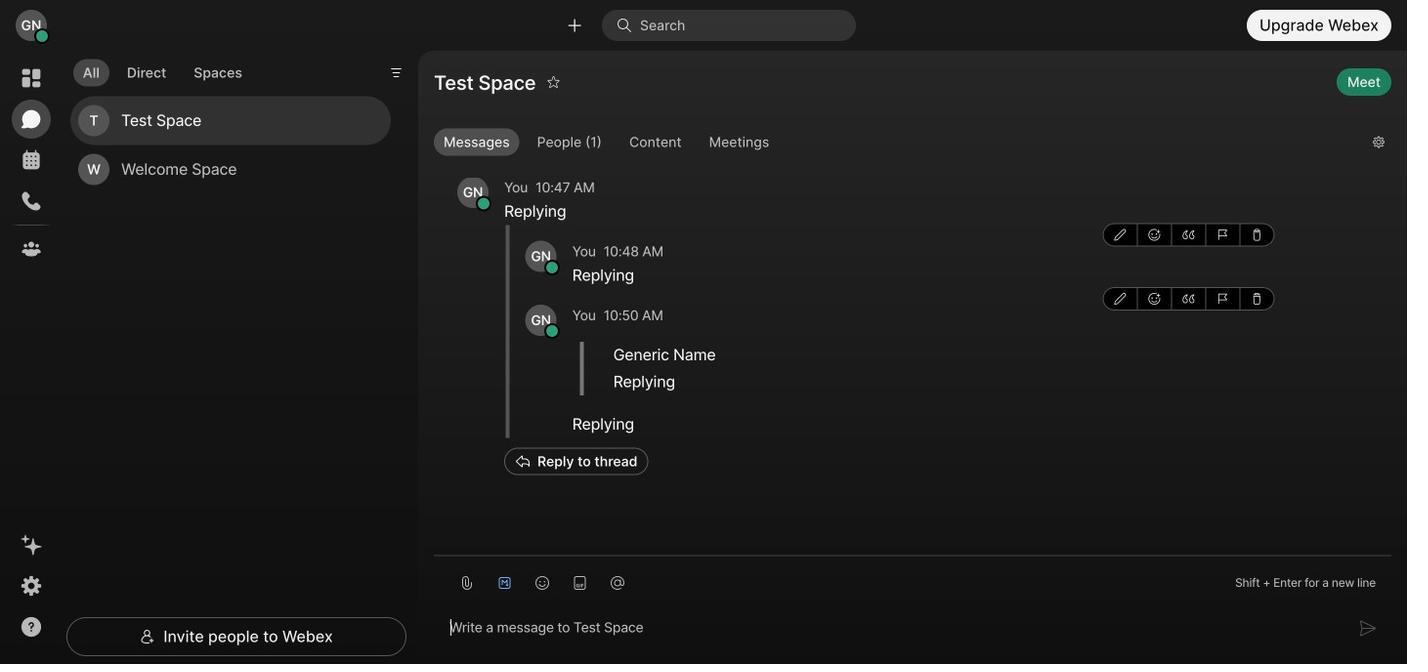 Task type: vqa. For each thing, say whether or not it's contained in the screenshot.
the middle group
yes



Task type: locate. For each thing, give the bounding box(es) containing it.
1 delete message image from the top
[[1252, 229, 1264, 241]]

message composer toolbar element
[[434, 557, 1392, 602]]

delete message image right flag for follow-up icon
[[1252, 229, 1264, 241]]

edit message image for "add reaction" icon for quote message image
[[1115, 293, 1127, 305]]

2 add reaction image from the top
[[1149, 293, 1161, 305]]

add reaction image left quote message image
[[1149, 293, 1161, 305]]

add reaction image left quote message icon
[[1149, 229, 1161, 241]]

2 vertical spatial group
[[1103, 287, 1275, 311]]

1 add reaction image from the top
[[1149, 229, 1161, 241]]

0 vertical spatial delete message image
[[1252, 229, 1264, 241]]

delete message image right flag for follow-up image on the top
[[1252, 293, 1264, 305]]

webex tab list
[[12, 59, 51, 269]]

edit message image
[[1115, 229, 1127, 241], [1115, 293, 1127, 305]]

2 delete message image from the top
[[1252, 293, 1264, 305]]

1 vertical spatial delete message image
[[1252, 293, 1264, 305]]

1 vertical spatial add reaction image
[[1149, 293, 1161, 305]]

navigation
[[0, 51, 63, 665]]

add reaction image
[[1149, 229, 1161, 241], [1149, 293, 1161, 305]]

tab list
[[68, 47, 257, 92]]

1 edit message image from the top
[[1115, 229, 1127, 241]]

edit message image left quote message icon
[[1115, 229, 1127, 241]]

messages list
[[434, 0, 1392, 517]]

2 edit message image from the top
[[1115, 293, 1127, 305]]

group
[[434, 129, 1358, 160], [1103, 224, 1275, 247], [1103, 287, 1275, 311]]

0 vertical spatial edit message image
[[1115, 229, 1127, 241]]

1 vertical spatial edit message image
[[1115, 293, 1127, 305]]

0 vertical spatial add reaction image
[[1149, 229, 1161, 241]]

delete message image
[[1252, 229, 1264, 241], [1252, 293, 1264, 305]]

edit message image left quote message image
[[1115, 293, 1127, 305]]

quote message image
[[1183, 229, 1195, 241]]



Task type: describe. For each thing, give the bounding box(es) containing it.
add reaction image for quote message image
[[1149, 293, 1161, 305]]

welcome space list item
[[70, 145, 391, 194]]

quote message image
[[1183, 293, 1195, 305]]

add reaction image for quote message icon
[[1149, 229, 1161, 241]]

1 vertical spatial group
[[1103, 224, 1275, 247]]

0 vertical spatial group
[[434, 129, 1358, 160]]

delete message image for flag for follow-up icon
[[1252, 229, 1264, 241]]

flag for follow-up image
[[1218, 293, 1229, 305]]

test space list item
[[70, 96, 391, 145]]

edit message image for "add reaction" icon for quote message icon
[[1115, 229, 1127, 241]]

delete message image for flag for follow-up image on the top
[[1252, 293, 1264, 305]]

flag for follow-up image
[[1218, 229, 1229, 241]]



